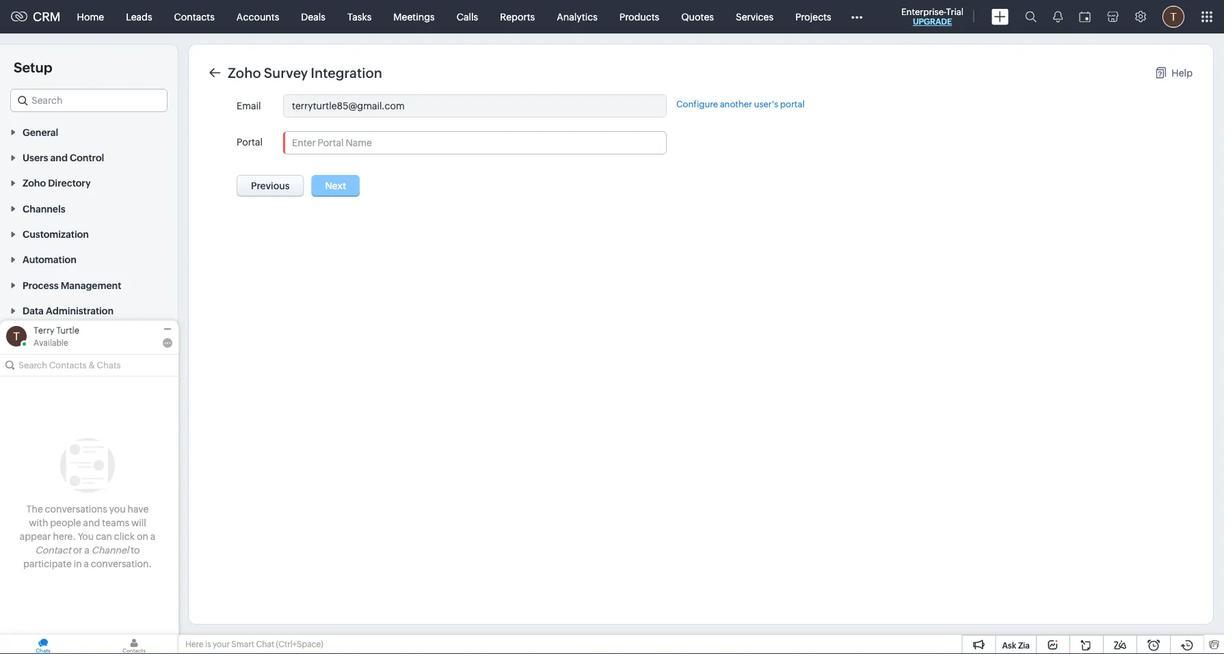 Task type: locate. For each thing, give the bounding box(es) containing it.
price rules
[[33, 544, 79, 555]]

zoho down users on the top left
[[23, 178, 46, 189]]

participate
[[23, 559, 72, 570]]

process
[[23, 280, 59, 291]]

1 vertical spatial zoho
[[23, 178, 46, 189]]

0 vertical spatial and
[[50, 152, 68, 163]]

analytics
[[557, 11, 598, 22]]

guided
[[33, 567, 66, 577]]

directory
[[48, 178, 91, 189]]

users and control button
[[0, 145, 178, 170]]

create menu image
[[992, 9, 1009, 25]]

and inside dropdown button
[[50, 152, 68, 163]]

in
[[74, 559, 82, 570]]

calls
[[457, 11, 478, 22]]

here.
[[53, 532, 76, 543]]

a right or
[[84, 545, 90, 556]]

customization button
[[0, 221, 178, 247]]

product
[[33, 521, 68, 532]]

click
[[114, 532, 135, 543]]

automation
[[23, 255, 76, 265]]

process management button
[[0, 272, 178, 298]]

price rules link
[[33, 543, 79, 556]]

zoho directory button
[[0, 170, 178, 196]]

0 vertical spatial zoho
[[228, 65, 261, 81]]

general
[[23, 127, 58, 138]]

signals image
[[1054, 11, 1063, 23]]

customization
[[23, 229, 89, 240]]

another
[[720, 99, 753, 109]]

home link
[[66, 0, 115, 33]]

profile image
[[1163, 6, 1185, 28]]

tasks
[[348, 11, 372, 22]]

products link
[[609, 0, 671, 33]]

and right users on the top left
[[50, 152, 68, 163]]

1 horizontal spatial and
[[83, 518, 100, 529]]

and up you
[[83, 518, 100, 529]]

marketplace
[[23, 331, 79, 342]]

automation button
[[0, 247, 178, 272]]

crm link
[[11, 10, 61, 24]]

Other Modules field
[[843, 6, 872, 28]]

have
[[128, 504, 149, 515]]

zoho directory
[[23, 178, 91, 189]]

the conversations you have with people and teams will appear here. you can click on a contact or a channel
[[20, 504, 156, 556]]

0 vertical spatial a
[[150, 532, 156, 543]]

deals
[[301, 11, 326, 22]]

a right in on the bottom of the page
[[84, 559, 89, 570]]

services
[[736, 11, 774, 22]]

2 vertical spatial a
[[84, 559, 89, 570]]

Search Contacts & Chats text field
[[18, 355, 161, 376]]

with
[[29, 518, 48, 529]]

data administration
[[23, 306, 114, 317]]

zoho for zoho survey integration
[[228, 65, 261, 81]]

rules
[[57, 544, 79, 555]]

search element
[[1017, 0, 1045, 34]]

configure
[[677, 99, 718, 109]]

products
[[620, 11, 660, 22]]

cpq region
[[0, 516, 178, 584]]

quotes link
[[671, 0, 725, 33]]

Search text field
[[11, 90, 167, 112]]

0 horizontal spatial zoho
[[23, 178, 46, 189]]

contact
[[35, 545, 71, 556]]

will
[[131, 518, 146, 529]]

accounts link
[[226, 0, 290, 33]]

zoho up 'email'
[[228, 65, 261, 81]]

to participate in a conversation.
[[23, 545, 152, 570]]

0 horizontal spatial and
[[50, 152, 68, 163]]

reports link
[[489, 0, 546, 33]]

your
[[213, 640, 230, 650]]

integration
[[311, 65, 382, 81]]

and
[[50, 152, 68, 163], [83, 518, 100, 529]]

zoho inside dropdown button
[[23, 178, 46, 189]]

None field
[[10, 89, 168, 112]]

on
[[137, 532, 148, 543]]

marketplace region
[[0, 349, 178, 439]]

conversation.
[[91, 559, 152, 570]]

a
[[150, 532, 156, 543], [84, 545, 90, 556], [84, 559, 89, 570]]

services link
[[725, 0, 785, 33]]

price
[[33, 544, 55, 555]]

cpq
[[23, 498, 43, 509]]

a right 'on'
[[150, 532, 156, 543]]

general button
[[0, 119, 178, 145]]

data administration button
[[0, 298, 178, 323]]

you
[[109, 504, 126, 515]]

product configurator link
[[33, 520, 126, 534]]

the
[[26, 504, 43, 515]]

1 horizontal spatial zoho
[[228, 65, 261, 81]]

1 vertical spatial and
[[83, 518, 100, 529]]

to
[[131, 545, 140, 556]]

zoho for zoho directory
[[23, 178, 46, 189]]

zoho
[[228, 65, 261, 81], [23, 178, 46, 189]]



Task type: describe. For each thing, give the bounding box(es) containing it.
is
[[205, 640, 211, 650]]

trial
[[947, 6, 964, 17]]

setup
[[14, 60, 52, 75]]

selling
[[68, 567, 98, 577]]

you
[[78, 532, 94, 543]]

previous button
[[237, 175, 304, 197]]

survey
[[264, 65, 308, 81]]

meetings
[[394, 11, 435, 22]]

(ctrl+space)
[[276, 640, 323, 650]]

Enter email address text field
[[284, 95, 666, 117]]

data
[[23, 306, 44, 317]]

configure another user's portal
[[677, 99, 805, 109]]

help
[[1172, 67, 1193, 78]]

contacts image
[[91, 636, 177, 655]]

and inside 'the conversations you have with people and teams will appear here. you can click on a contact or a channel'
[[83, 518, 100, 529]]

channel
[[92, 545, 129, 556]]

ask zia
[[1003, 641, 1030, 651]]

marketplace button
[[0, 323, 178, 349]]

teams
[[102, 518, 129, 529]]

control
[[70, 152, 104, 163]]

contacts link
[[163, 0, 226, 33]]

leads
[[126, 11, 152, 22]]

deals link
[[290, 0, 337, 33]]

meetings link
[[383, 0, 446, 33]]

accounts
[[237, 11, 279, 22]]

Enter Portal Name text field
[[284, 132, 666, 154]]

tasks link
[[337, 0, 383, 33]]

guided selling link
[[33, 565, 98, 579]]

reports
[[500, 11, 535, 22]]

enterprise-trial upgrade
[[902, 6, 964, 26]]

profile element
[[1155, 0, 1193, 33]]

administration
[[46, 306, 114, 317]]

chats image
[[0, 636, 86, 655]]

users
[[23, 152, 48, 163]]

portal
[[781, 99, 805, 109]]

portal
[[237, 137, 263, 148]]

smart
[[232, 640, 255, 650]]

terry turtle
[[34, 326, 79, 336]]

product configurator
[[33, 521, 126, 532]]

or
[[73, 545, 82, 556]]

signals element
[[1045, 0, 1071, 34]]

can
[[96, 532, 112, 543]]

calls link
[[446, 0, 489, 33]]

people
[[50, 518, 81, 529]]

upgrade
[[913, 17, 952, 26]]

channels button
[[0, 196, 178, 221]]

a inside to participate in a conversation.
[[84, 559, 89, 570]]

ask
[[1003, 641, 1017, 651]]

management
[[61, 280, 121, 291]]

search image
[[1026, 11, 1037, 23]]

configurator
[[70, 521, 126, 532]]

enterprise-
[[902, 6, 947, 17]]

crm
[[33, 10, 61, 24]]

user's
[[754, 99, 779, 109]]

chat
[[256, 640, 274, 650]]

create menu element
[[984, 0, 1017, 33]]

all
[[33, 354, 44, 365]]

projects
[[796, 11, 832, 22]]

cpq button
[[0, 490, 178, 516]]

quotes
[[682, 11, 714, 22]]

channels
[[23, 203, 65, 214]]

users and control
[[23, 152, 104, 163]]

analytics link
[[546, 0, 609, 33]]

available
[[34, 339, 68, 348]]

previous
[[251, 181, 290, 192]]

turtle
[[56, 326, 79, 336]]

projects link
[[785, 0, 843, 33]]

contacts
[[174, 11, 215, 22]]

terry
[[34, 326, 54, 336]]

all link
[[33, 353, 44, 367]]

calendar image
[[1080, 11, 1091, 22]]

zia
[[1019, 641, 1030, 651]]

here is your smart chat (ctrl+space)
[[185, 640, 323, 650]]

1 vertical spatial a
[[84, 545, 90, 556]]

leads link
[[115, 0, 163, 33]]

zoho survey integration
[[228, 65, 382, 81]]

appear
[[20, 532, 51, 543]]



Task type: vqa. For each thing, say whether or not it's contained in the screenshot.
555-555-5555 related to Chanay (Sample)
no



